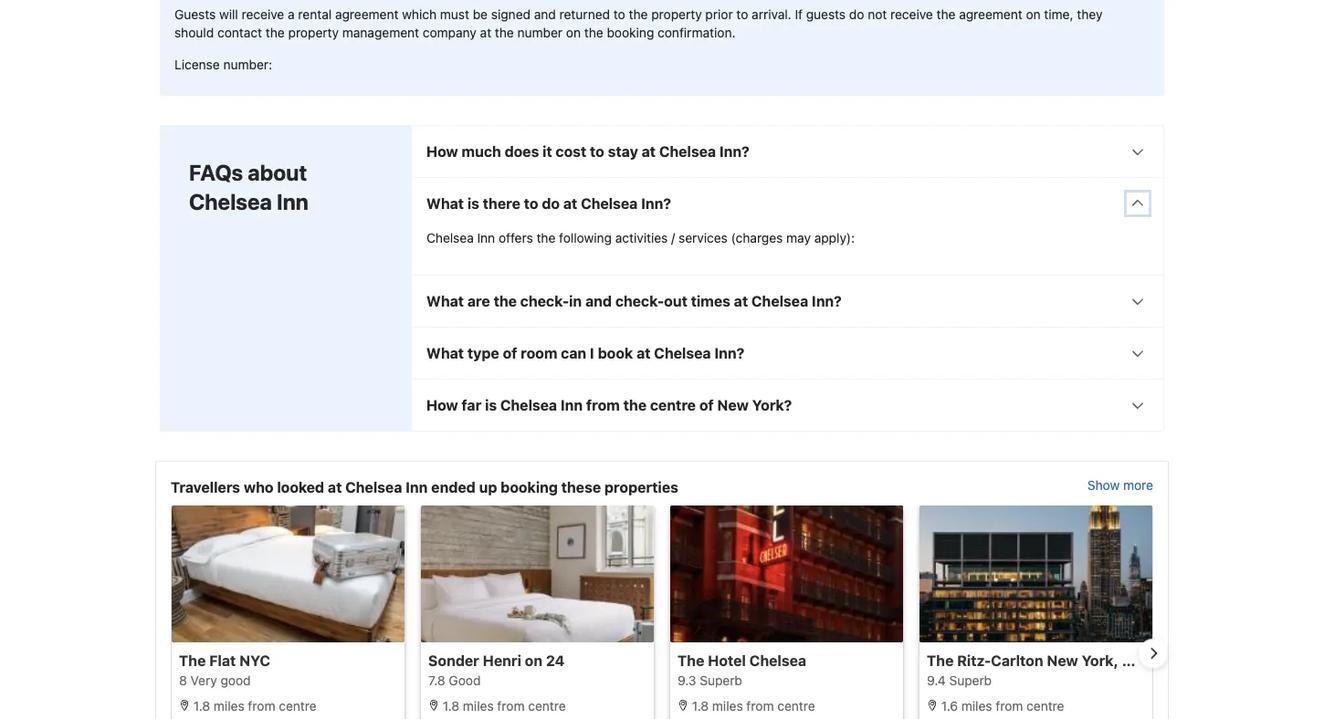 Task type: vqa. For each thing, say whether or not it's contained in the screenshot.
experience to the middle
no



Task type: locate. For each thing, give the bounding box(es) containing it.
0 vertical spatial how
[[427, 143, 458, 160]]

more
[[1123, 478, 1154, 493]]

1.8 down 9.3 superb
[[692, 699, 709, 714]]

rental
[[298, 6, 332, 21]]

guests
[[806, 6, 846, 21]]

1.8 miles from centre down the hotel chelsea 9.3 superb
[[689, 699, 815, 714]]

region
[[156, 506, 1172, 720]]

out
[[664, 293, 688, 310]]

chelsea down faqs
[[189, 189, 272, 215]]

ended
[[431, 479, 476, 496]]

1 vertical spatial property
[[288, 25, 339, 40]]

region containing the flat nyc
[[156, 506, 1172, 720]]

sonder
[[428, 653, 479, 670]]

to right prior
[[737, 6, 748, 21]]

is inside "dropdown button"
[[485, 397, 497, 414]]

the for the hotel chelsea
[[678, 653, 705, 670]]

management
[[342, 25, 419, 40]]

carlton
[[991, 653, 1044, 670]]

2 how from the top
[[427, 397, 458, 414]]

1 receive from the left
[[242, 6, 284, 21]]

to
[[614, 6, 625, 21], [737, 6, 748, 21], [590, 143, 605, 160], [524, 195, 538, 212]]

0 horizontal spatial 1.8
[[193, 699, 210, 714]]

2 agreement from the left
[[959, 6, 1023, 21]]

returned
[[560, 6, 610, 21]]

new inside the ritz-carlton new york, nomad 9.4 superb
[[1047, 653, 1078, 670]]

receive left a
[[242, 6, 284, 21]]

0 horizontal spatial is
[[468, 195, 479, 212]]

agreement up 'management'
[[335, 6, 399, 21]]

3 1.8 from the left
[[692, 699, 709, 714]]

show more link
[[1088, 477, 1154, 499]]

1 the from the left
[[179, 653, 206, 670]]

1 1.8 miles from centre from the left
[[190, 699, 317, 714]]

the up 9.3 superb
[[678, 653, 705, 670]]

new
[[717, 397, 749, 414], [1047, 653, 1078, 670]]

the right 'are'
[[494, 293, 517, 310]]

inn? up what is there to do at chelsea inn? dropdown button
[[720, 143, 750, 160]]

chelsea
[[659, 143, 716, 160], [189, 189, 272, 215], [581, 195, 638, 212], [427, 231, 474, 246], [752, 293, 809, 310], [654, 345, 711, 362], [500, 397, 557, 414], [345, 479, 402, 496], [750, 653, 807, 670]]

and
[[534, 6, 556, 21], [586, 293, 612, 310]]

1 vertical spatial how
[[427, 397, 458, 414]]

from
[[586, 397, 620, 414], [248, 699, 275, 714], [497, 699, 525, 714], [747, 699, 774, 714], [996, 699, 1023, 714]]

at inside dropdown button
[[642, 143, 656, 160]]

how left much on the top of page
[[427, 143, 458, 160]]

1 horizontal spatial of
[[700, 397, 714, 414]]

1 horizontal spatial booking
[[607, 25, 654, 40]]

york?
[[752, 397, 792, 414]]

2 what from the top
[[427, 293, 464, 310]]

0 horizontal spatial check-
[[520, 293, 569, 310]]

1 1.8 from the left
[[193, 699, 210, 714]]

0 vertical spatial booking
[[607, 25, 654, 40]]

7.8 good
[[428, 674, 481, 689]]

must
[[440, 6, 469, 21]]

the flat nyc 8 very good
[[179, 653, 270, 689]]

1.8 down 7.8 good
[[443, 699, 460, 714]]

1 horizontal spatial and
[[586, 293, 612, 310]]

sonder henri on 24 7.8 good
[[428, 653, 565, 689]]

miles for henri
[[463, 699, 494, 714]]

miles down 9.3 superb
[[712, 699, 743, 714]]

miles for ritz-
[[962, 699, 992, 714]]

1 vertical spatial and
[[586, 293, 612, 310]]

centre inside "dropdown button"
[[650, 397, 696, 414]]

nomad
[[1122, 653, 1172, 670]]

will
[[219, 6, 238, 21]]

1 vertical spatial of
[[700, 397, 714, 414]]

how for how far is chelsea inn from the centre of new york?
[[427, 397, 458, 414]]

flat
[[209, 653, 236, 670]]

what left 'are'
[[427, 293, 464, 310]]

the right returned at left top
[[629, 6, 648, 21]]

properties
[[605, 479, 678, 496]]

4 miles from the left
[[962, 699, 992, 714]]

arrival.
[[752, 6, 792, 21]]

from down the good
[[248, 699, 275, 714]]

1 horizontal spatial do
[[849, 6, 864, 21]]

on left time,
[[1026, 6, 1041, 21]]

of left york?
[[700, 397, 714, 414]]

1 vertical spatial what
[[427, 293, 464, 310]]

0 horizontal spatial property
[[288, 25, 339, 40]]

how inside dropdown button
[[427, 143, 458, 160]]

and right in
[[586, 293, 612, 310]]

is
[[468, 195, 479, 212], [485, 397, 497, 414]]

the down book
[[624, 397, 647, 414]]

3 1.8 miles from centre from the left
[[689, 699, 815, 714]]

1.8 down 8 very
[[193, 699, 210, 714]]

booking inside "guests will receive a rental agreement which must be signed and returned to the property prior to arrival. if guests do not receive the agreement on time, they should contact the property management company at the number on the booking confirmation."
[[607, 25, 654, 40]]

the inside the ritz-carlton new york, nomad 9.4 superb
[[927, 653, 954, 670]]

0 horizontal spatial do
[[542, 195, 560, 212]]

1 what from the top
[[427, 195, 464, 212]]

to left 'stay'
[[590, 143, 605, 160]]

inn down the can
[[561, 397, 583, 414]]

the up 8 very
[[179, 653, 206, 670]]

0 horizontal spatial receive
[[242, 6, 284, 21]]

the inside the hotel chelsea 9.3 superb
[[678, 653, 705, 670]]

inn left ended
[[406, 479, 428, 496]]

on inside "sonder henri on 24 7.8 good"
[[525, 653, 543, 670]]

inn down "about"
[[277, 189, 309, 215]]

from down "sonder henri on 24 7.8 good"
[[497, 699, 525, 714]]

chelsea inside "dropdown button"
[[500, 397, 557, 414]]

miles down 7.8 good
[[463, 699, 494, 714]]

on down returned at left top
[[566, 25, 581, 40]]

miles right 1.6
[[962, 699, 992, 714]]

0 vertical spatial and
[[534, 6, 556, 21]]

1 horizontal spatial receive
[[891, 6, 933, 21]]

1 horizontal spatial 1.8
[[443, 699, 460, 714]]

1 horizontal spatial the
[[678, 653, 705, 670]]

who
[[244, 479, 274, 496]]

the right the not
[[937, 6, 956, 21]]

1.8 for henri
[[443, 699, 460, 714]]

2 horizontal spatial the
[[927, 653, 954, 670]]

the up 9.4 superb at the bottom
[[927, 653, 954, 670]]

check- up book
[[615, 293, 664, 310]]

0 vertical spatial is
[[468, 195, 479, 212]]

what left there
[[427, 195, 464, 212]]

3 what from the top
[[427, 345, 464, 362]]

from for the ritz-carlton new york, nomad
[[996, 699, 1023, 714]]

chelsea inside faqs about chelsea inn
[[189, 189, 272, 215]]

and inside "guests will receive a rental agreement which must be signed and returned to the property prior to arrival. if guests do not receive the agreement on time, they should contact the property management company at the number on the booking confirmation."
[[534, 6, 556, 21]]

receive
[[242, 6, 284, 21], [891, 6, 933, 21]]

1 vertical spatial on
[[566, 25, 581, 40]]

inn inside "dropdown button"
[[561, 397, 583, 414]]

check- up room
[[520, 293, 569, 310]]

centre for the flat nyc
[[279, 699, 317, 714]]

it
[[543, 143, 552, 160]]

0 horizontal spatial the
[[179, 653, 206, 670]]

to right there
[[524, 195, 538, 212]]

2 miles from the left
[[463, 699, 494, 714]]

0 horizontal spatial of
[[503, 345, 517, 362]]

may
[[787, 231, 811, 246]]

a
[[288, 6, 295, 21]]

1.8 miles from centre
[[190, 699, 317, 714], [439, 699, 566, 714], [689, 699, 815, 714]]

from down i
[[586, 397, 620, 414]]

1.8 miles from centre for hotel
[[689, 699, 815, 714]]

the right contact
[[266, 25, 285, 40]]

what is there to do at chelsea inn? button
[[412, 178, 1164, 229]]

of right type
[[503, 345, 517, 362]]

on
[[1026, 6, 1041, 21], [566, 25, 581, 40], [525, 653, 543, 670]]

0 horizontal spatial new
[[717, 397, 749, 414]]

property down the rental
[[288, 25, 339, 40]]

what
[[427, 195, 464, 212], [427, 293, 464, 310], [427, 345, 464, 362]]

property up confirmation.
[[651, 6, 702, 21]]

do left the not
[[849, 6, 864, 21]]

new inside "dropdown button"
[[717, 397, 749, 414]]

0 horizontal spatial on
[[525, 653, 543, 670]]

of inside how far is chelsea inn from the centre of new york? "dropdown button"
[[700, 397, 714, 414]]

new left york,
[[1047, 653, 1078, 670]]

2 vertical spatial on
[[525, 653, 543, 670]]

apply):
[[814, 231, 855, 246]]

at down be
[[480, 25, 492, 40]]

of
[[503, 345, 517, 362], [700, 397, 714, 414]]

from down the hotel chelsea 9.3 superb
[[747, 699, 774, 714]]

is left there
[[468, 195, 479, 212]]

type
[[468, 345, 499, 362]]

signed
[[491, 6, 531, 21]]

1 vertical spatial do
[[542, 195, 560, 212]]

at right 'stay'
[[642, 143, 656, 160]]

check-
[[520, 293, 569, 310], [615, 293, 664, 310]]

there
[[483, 195, 521, 212]]

24
[[546, 653, 565, 670]]

at
[[480, 25, 492, 40], [642, 143, 656, 160], [563, 195, 577, 212], [734, 293, 748, 310], [637, 345, 651, 362], [328, 479, 342, 496]]

1 vertical spatial booking
[[501, 479, 558, 496]]

1 horizontal spatial agreement
[[959, 6, 1023, 21]]

on left 24 at the left of the page
[[525, 653, 543, 670]]

chelsea right hotel
[[750, 653, 807, 670]]

booking down returned at left top
[[607, 25, 654, 40]]

new left york?
[[717, 397, 749, 414]]

is right far
[[485, 397, 497, 414]]

property
[[651, 6, 702, 21], [288, 25, 339, 40]]

inn
[[277, 189, 309, 215], [477, 231, 495, 246], [561, 397, 583, 414], [406, 479, 428, 496]]

0 vertical spatial on
[[1026, 6, 1041, 21]]

accordion control element
[[411, 125, 1165, 432]]

chelsea down room
[[500, 397, 557, 414]]

nyc
[[239, 653, 270, 670]]

1.8 miles from centre down "sonder henri on 24 7.8 good"
[[439, 699, 566, 714]]

henri
[[483, 653, 521, 670]]

1 horizontal spatial on
[[566, 25, 581, 40]]

is inside dropdown button
[[468, 195, 479, 212]]

1 vertical spatial new
[[1047, 653, 1078, 670]]

what for what are the check-in and check-out times at chelsea inn?
[[427, 293, 464, 310]]

how far is chelsea inn from the centre of new york?
[[427, 397, 792, 414]]

0 vertical spatial new
[[717, 397, 749, 414]]

2 1.8 miles from centre from the left
[[439, 699, 566, 714]]

agreement
[[335, 6, 399, 21], [959, 6, 1023, 21]]

how inside "dropdown button"
[[427, 397, 458, 414]]

1 horizontal spatial property
[[651, 6, 702, 21]]

1 horizontal spatial is
[[485, 397, 497, 414]]

how
[[427, 143, 458, 160], [427, 397, 458, 414]]

to inside dropdown button
[[590, 143, 605, 160]]

1 check- from the left
[[520, 293, 569, 310]]

chelsea right 'stay'
[[659, 143, 716, 160]]

how left far
[[427, 397, 458, 414]]

the right offers
[[537, 231, 556, 246]]

from down carlton
[[996, 699, 1023, 714]]

inn?
[[720, 143, 750, 160], [641, 195, 671, 212], [812, 293, 842, 310], [715, 345, 745, 362]]

1 horizontal spatial check-
[[615, 293, 664, 310]]

0 vertical spatial of
[[503, 345, 517, 362]]

at up "following"
[[563, 195, 577, 212]]

receive right the not
[[891, 6, 933, 21]]

0 horizontal spatial agreement
[[335, 6, 399, 21]]

from for the hotel chelsea
[[747, 699, 774, 714]]

and up number
[[534, 6, 556, 21]]

do up "following"
[[542, 195, 560, 212]]

to right returned at left top
[[614, 6, 625, 21]]

what for what is there to do at chelsea inn?
[[427, 195, 464, 212]]

1 horizontal spatial 1.8 miles from centre
[[439, 699, 566, 714]]

do
[[849, 6, 864, 21], [542, 195, 560, 212]]

what left type
[[427, 345, 464, 362]]

0 horizontal spatial 1.8 miles from centre
[[190, 699, 317, 714]]

0 vertical spatial what
[[427, 195, 464, 212]]

1 horizontal spatial new
[[1047, 653, 1078, 670]]

room
[[521, 345, 558, 362]]

1 vertical spatial is
[[485, 397, 497, 414]]

2 horizontal spatial on
[[1026, 6, 1041, 21]]

1.6
[[941, 699, 958, 714]]

far
[[462, 397, 482, 414]]

0 vertical spatial do
[[849, 6, 864, 21]]

2 vertical spatial what
[[427, 345, 464, 362]]

be
[[473, 6, 488, 21]]

chelsea right looked
[[345, 479, 402, 496]]

booking
[[607, 25, 654, 40], [501, 479, 558, 496]]

1.8 miles from centre down the good
[[190, 699, 317, 714]]

from inside "dropdown button"
[[586, 397, 620, 414]]

miles down the good
[[214, 699, 244, 714]]

the ritz-carlton new york, nomad 9.4 superb
[[927, 653, 1172, 689]]

the down returned at left top
[[584, 25, 603, 40]]

at right looked
[[328, 479, 342, 496]]

3 the from the left
[[927, 653, 954, 670]]

1 miles from the left
[[214, 699, 244, 714]]

3 miles from the left
[[712, 699, 743, 714]]

2 horizontal spatial 1.8 miles from centre
[[689, 699, 815, 714]]

agreement left time,
[[959, 6, 1023, 21]]

the inside "dropdown button"
[[624, 397, 647, 414]]

looked
[[277, 479, 324, 496]]

1 how from the top
[[427, 143, 458, 160]]

1.8 miles from centre for flat
[[190, 699, 317, 714]]

2 1.8 from the left
[[443, 699, 460, 714]]

booking right up
[[501, 479, 558, 496]]

0 horizontal spatial and
[[534, 6, 556, 21]]

the inside the flat nyc 8 very good
[[179, 653, 206, 670]]

miles
[[214, 699, 244, 714], [463, 699, 494, 714], [712, 699, 743, 714], [962, 699, 992, 714]]

the for the ritz-carlton new york, nomad
[[927, 653, 954, 670]]

1.6 miles from centre
[[938, 699, 1065, 714]]

faqs about chelsea inn
[[189, 160, 309, 215]]

2 the from the left
[[678, 653, 705, 670]]

2 horizontal spatial 1.8
[[692, 699, 709, 714]]



Task type: describe. For each thing, give the bounding box(es) containing it.
chelsea down out
[[654, 345, 711, 362]]

what for what type of room can i book at chelsea inn?
[[427, 345, 464, 362]]

(charges
[[731, 231, 783, 246]]

license
[[174, 57, 220, 72]]

york,
[[1082, 653, 1119, 670]]

cost
[[556, 143, 587, 160]]

of inside what type of room can i book at chelsea inn? dropdown button
[[503, 345, 517, 362]]

0 vertical spatial property
[[651, 6, 702, 21]]

from for the flat nyc
[[248, 699, 275, 714]]

2 receive from the left
[[891, 6, 933, 21]]

1.8 miles from centre for henri
[[439, 699, 566, 714]]

inn inside faqs about chelsea inn
[[277, 189, 309, 215]]

chelsea left offers
[[427, 231, 474, 246]]

at inside "guests will receive a rental agreement which must be signed and returned to the property prior to arrival. if guests do not receive the agreement on time, they should contact the property management company at the number on the booking confirmation."
[[480, 25, 492, 40]]

ritz-
[[957, 653, 991, 670]]

offers
[[499, 231, 533, 246]]

how for how much does it cost to stay at chelsea inn?
[[427, 143, 458, 160]]

centre for the hotel chelsea
[[778, 699, 815, 714]]

0 horizontal spatial booking
[[501, 479, 558, 496]]

i
[[590, 345, 594, 362]]

show more
[[1088, 478, 1154, 493]]

hotel
[[708, 653, 746, 670]]

number:
[[223, 57, 272, 72]]

these
[[561, 479, 601, 496]]

about
[[248, 160, 307, 185]]

what type of room can i book at chelsea inn?
[[427, 345, 745, 362]]

1.8 for hotel
[[692, 699, 709, 714]]

/
[[671, 231, 675, 246]]

does
[[505, 143, 539, 160]]

do inside "guests will receive a rental agreement which must be signed and returned to the property prior to arrival. if guests do not receive the agreement on time, they should contact the property management company at the number on the booking confirmation."
[[849, 6, 864, 21]]

inn? down the times
[[715, 345, 745, 362]]

they
[[1077, 6, 1103, 21]]

9.3 superb
[[678, 674, 742, 689]]

at right the times
[[734, 293, 748, 310]]

travellers who looked at chelsea inn ended up booking these properties
[[171, 479, 678, 496]]

1 agreement from the left
[[335, 6, 399, 21]]

8 very
[[179, 674, 217, 689]]

inn? up the activities
[[641, 195, 671, 212]]

in
[[569, 293, 582, 310]]

what type of room can i book at chelsea inn? button
[[412, 328, 1164, 379]]

the down signed
[[495, 25, 514, 40]]

chelsea inn offers the following activities / services (charges may apply):
[[427, 231, 855, 246]]

confirmation.
[[658, 25, 736, 40]]

are
[[468, 293, 490, 310]]

not
[[868, 6, 887, 21]]

centre for sonder henri on 24
[[528, 699, 566, 714]]

miles for hotel
[[712, 699, 743, 714]]

what are the check-in and check-out times at chelsea inn?
[[427, 293, 842, 310]]

chelsea up what type of room can i book at chelsea inn? dropdown button
[[752, 293, 809, 310]]

how far is chelsea inn from the centre of new york? button
[[412, 380, 1164, 431]]

license number:
[[174, 57, 272, 72]]

to inside dropdown button
[[524, 195, 538, 212]]

contact
[[217, 25, 262, 40]]

show
[[1088, 478, 1120, 493]]

chelsea up "following"
[[581, 195, 638, 212]]

1.8 for flat
[[193, 699, 210, 714]]

the hotel chelsea 9.3 superb
[[678, 653, 807, 689]]

guests
[[174, 6, 216, 21]]

number
[[517, 25, 563, 40]]

company
[[423, 25, 477, 40]]

centre for the ritz-carlton new york, nomad
[[1027, 699, 1065, 714]]

stay
[[608, 143, 638, 160]]

chelsea inside the hotel chelsea 9.3 superb
[[750, 653, 807, 670]]

chelsea inside dropdown button
[[659, 143, 716, 160]]

up
[[479, 479, 497, 496]]

miles for flat
[[214, 699, 244, 714]]

do inside dropdown button
[[542, 195, 560, 212]]

inn? inside dropdown button
[[720, 143, 750, 160]]

how much does it cost to stay at chelsea inn? button
[[412, 126, 1164, 177]]

faqs
[[189, 160, 243, 185]]

activities
[[615, 231, 668, 246]]

9.4 superb
[[927, 674, 992, 689]]

good
[[221, 674, 251, 689]]

prior
[[706, 6, 733, 21]]

and inside dropdown button
[[586, 293, 612, 310]]

inn? down apply):
[[812, 293, 842, 310]]

book
[[598, 345, 633, 362]]

should
[[174, 25, 214, 40]]

guests will receive a rental agreement which must be signed and returned to the property prior to arrival. if guests do not receive the agreement on time, they should contact the property management company at the number on the booking confirmation.
[[174, 6, 1103, 40]]

the for the flat nyc
[[179, 653, 206, 670]]

from for sonder henri on 24
[[497, 699, 525, 714]]

times
[[691, 293, 731, 310]]

at right book
[[637, 345, 651, 362]]

the inside dropdown button
[[494, 293, 517, 310]]

time,
[[1044, 6, 1074, 21]]

travellers
[[171, 479, 240, 496]]

what is there to do at chelsea inn?
[[427, 195, 671, 212]]

inn left offers
[[477, 231, 495, 246]]

how much does it cost to stay at chelsea inn?
[[427, 143, 750, 160]]

can
[[561, 345, 587, 362]]

much
[[462, 143, 501, 160]]

2 check- from the left
[[615, 293, 664, 310]]

if
[[795, 6, 803, 21]]

services
[[679, 231, 728, 246]]

following
[[559, 231, 612, 246]]

which
[[402, 6, 437, 21]]

what are the check-in and check-out times at chelsea inn? button
[[412, 276, 1164, 327]]



